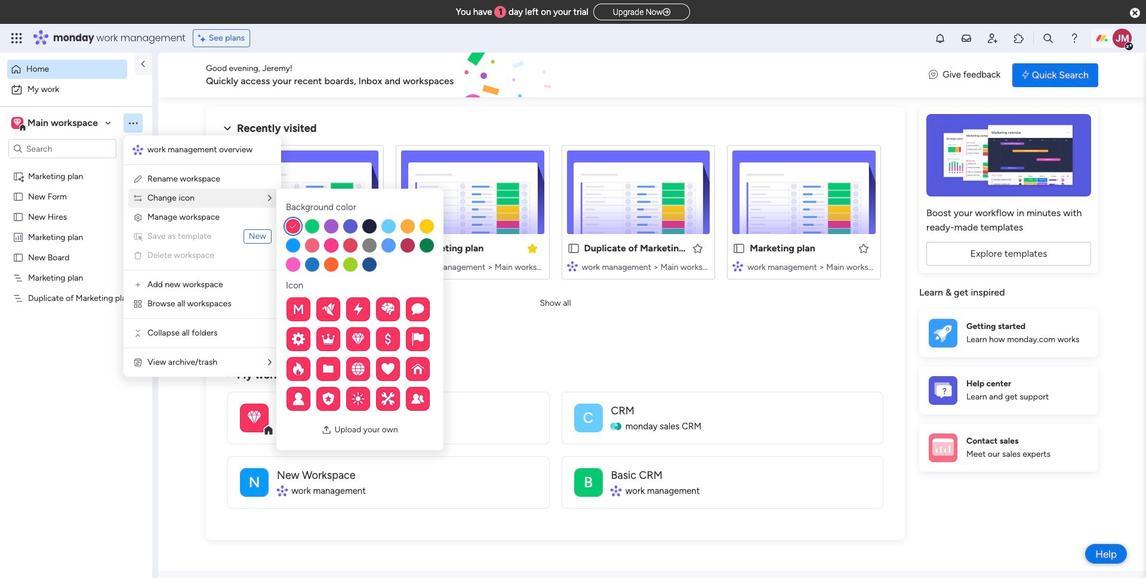 Task type: locate. For each thing, give the bounding box(es) containing it.
1 horizontal spatial workspace image
[[240, 403, 269, 432]]

photo icon image
[[322, 425, 332, 435]]

list arrow image
[[268, 194, 272, 202]]

workspace image
[[11, 116, 23, 130], [574, 403, 603, 432], [247, 407, 261, 428], [240, 468, 269, 497], [574, 468, 603, 497]]

service icon image
[[133, 232, 143, 241]]

2 component image from the left
[[733, 261, 744, 271]]

0 vertical spatial menu item
[[133, 229, 272, 244]]

notifications image
[[935, 32, 946, 44]]

browse all workspaces image
[[133, 299, 143, 309]]

contact sales element
[[920, 424, 1099, 471]]

public board image down public dashboard icon
[[13, 251, 24, 263]]

0 element
[[341, 327, 356, 342]]

v2 bolt switch image
[[1022, 68, 1029, 82]]

menu
[[124, 136, 281, 377]]

view archive/trash image
[[133, 358, 143, 367]]

1 vertical spatial menu item
[[133, 248, 272, 263]]

workspace selection element
[[11, 116, 100, 131]]

list box
[[0, 163, 152, 469]]

add to favorites image
[[692, 242, 704, 254]]

workspace image up shareable board icon
[[13, 116, 21, 130]]

public board image
[[13, 190, 24, 202], [235, 242, 248, 255], [567, 242, 580, 255], [733, 242, 746, 255]]

0 vertical spatial option
[[7, 60, 127, 79]]

search everything image
[[1043, 32, 1055, 44]]

component image
[[235, 261, 246, 271], [733, 261, 744, 271]]

0 vertical spatial public board image
[[13, 211, 24, 222]]

dapulse close image
[[1130, 7, 1141, 19]]

workspace options image
[[127, 117, 139, 129]]

workspace image
[[13, 116, 21, 130], [240, 403, 269, 432]]

delete workspace image
[[133, 251, 143, 260]]

1 vertical spatial public board image
[[13, 251, 24, 263]]

remove from favorites image
[[526, 242, 538, 254]]

manage workspace image
[[133, 213, 143, 222]]

list arrow image
[[268, 358, 272, 367]]

0 horizontal spatial component image
[[235, 261, 246, 271]]

invite members image
[[987, 32, 999, 44]]

public board image
[[13, 211, 24, 222], [13, 251, 24, 263]]

menu item
[[133, 229, 272, 244], [133, 248, 272, 263]]

public board image up public dashboard icon
[[13, 211, 24, 222]]

1 vertical spatial option
[[7, 80, 145, 99]]

public board image for add to favorites image at right
[[567, 242, 580, 255]]

1 component image from the left
[[235, 261, 246, 271]]

2 vertical spatial option
[[0, 165, 152, 168]]

1 menu item from the top
[[133, 229, 272, 244]]

workspace image down list arrow icon
[[240, 403, 269, 432]]

option
[[7, 60, 127, 79], [7, 80, 145, 99], [0, 165, 152, 168]]

component image for remove from favorites image's public board icon
[[235, 261, 246, 271]]

public board image for remove from favorites image
[[235, 242, 248, 255]]

0 vertical spatial workspace image
[[13, 116, 21, 130]]

1 public board image from the top
[[13, 211, 24, 222]]

templates image image
[[930, 114, 1088, 196]]

getting started element
[[920, 309, 1099, 357]]

1 horizontal spatial component image
[[733, 261, 744, 271]]

close my workspaces image
[[220, 368, 235, 382]]

add new workspace image
[[133, 280, 143, 290]]



Task type: describe. For each thing, give the bounding box(es) containing it.
select product image
[[11, 32, 23, 44]]

1 vertical spatial workspace image
[[240, 403, 269, 432]]

jeremy miller image
[[1113, 29, 1132, 48]]

0 horizontal spatial workspace image
[[13, 116, 21, 130]]

update feed image
[[961, 32, 973, 44]]

help image
[[1069, 32, 1081, 44]]

monday marketplace image
[[1013, 32, 1025, 44]]

remove from favorites image
[[361, 242, 372, 254]]

close recently visited image
[[220, 121, 235, 136]]

public board image for add to favorites icon
[[733, 242, 746, 255]]

rename workspace image
[[133, 174, 143, 184]]

public dashboard image
[[13, 231, 24, 242]]

quick search results list box
[[220, 136, 891, 294]]

dapulse rightstroke image
[[663, 8, 671, 17]]

shareable board image
[[13, 170, 24, 182]]

see plans image
[[198, 32, 209, 45]]

2 menu item from the top
[[133, 248, 272, 263]]

shareable board image
[[401, 242, 414, 255]]

collapse all folders image
[[133, 328, 143, 338]]

help center element
[[920, 366, 1099, 414]]

2 public board image from the top
[[13, 251, 24, 263]]

Search in workspace field
[[25, 142, 100, 156]]

component image for add to favorites icon public board icon
[[733, 261, 744, 271]]

change icon image
[[133, 193, 143, 203]]

add to favorites image
[[858, 242, 870, 254]]

v2 user feedback image
[[929, 68, 938, 82]]



Task type: vqa. For each thing, say whether or not it's contained in the screenshot.
component image
yes



